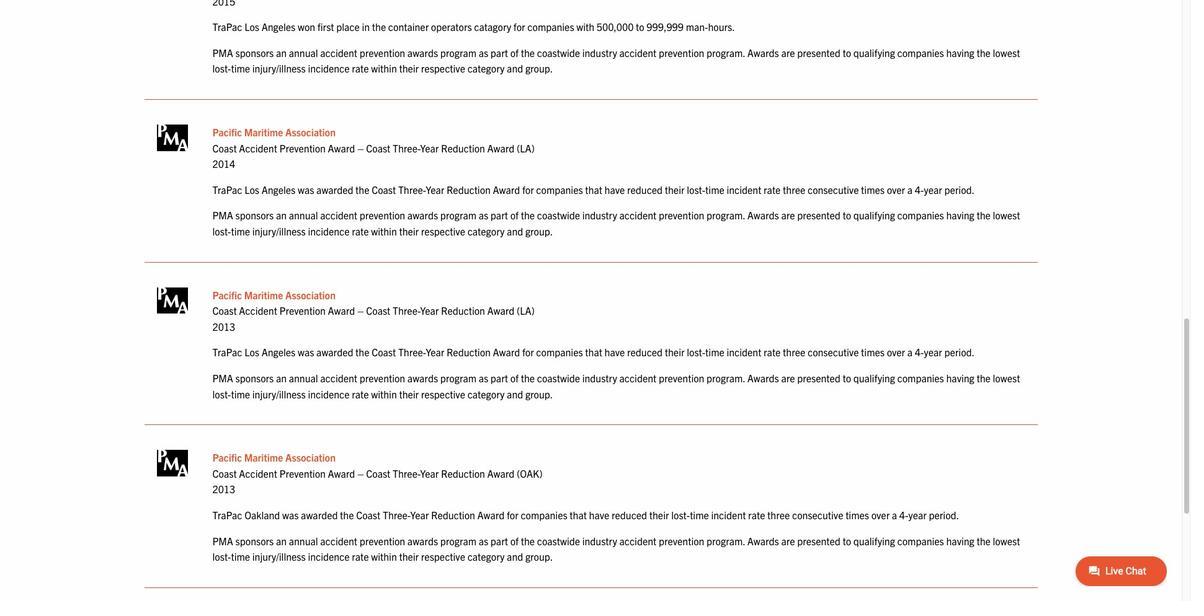 Task type: vqa. For each thing, say whether or not it's contained in the screenshot.
Pacific for Pacific Maritime Association Coast Accident Prevention Award – Coast Three-Year Reduction Award (LA) 2013
yes



Task type: describe. For each thing, give the bounding box(es) containing it.
1 group. from the top
[[525, 62, 553, 75]]

that for pacific maritime association coast accident prevention award – coast three-year reduction award (la) 2014
[[585, 184, 602, 196]]

man-
[[686, 21, 708, 33]]

2 vertical spatial consecutive
[[792, 509, 844, 522]]

2 vertical spatial period.
[[929, 509, 959, 522]]

coastwide for pacific maritime association coast accident prevention award – coast three-year reduction award (oak) 2013
[[537, 535, 580, 548]]

maritime for pacific maritime association coast accident prevention award – coast three-year reduction award (oak) 2013
[[244, 452, 283, 464]]

1 incidence from the top
[[308, 62, 350, 75]]

qualifying for pacific maritime association coast accident prevention award – coast three-year reduction award (oak) 2013
[[854, 535, 895, 548]]

container
[[388, 21, 429, 33]]

1 program. from the top
[[707, 46, 745, 59]]

to for pacific maritime association coast accident prevention award – coast three-year reduction award (oak) 2013
[[843, 535, 851, 548]]

having for pacific maritime association coast accident prevention award – coast three-year reduction award (la) 2014
[[947, 209, 975, 222]]

2 vertical spatial have
[[589, 509, 610, 522]]

2 vertical spatial was
[[282, 509, 299, 522]]

1 category from the top
[[468, 62, 505, 75]]

prevention for pacific maritime association coast accident prevention award – coast three-year reduction award (la) 2013
[[280, 305, 326, 317]]

1 part from the top
[[491, 46, 508, 59]]

year inside pacific maritime association coast accident prevention award – coast three-year reduction award (la) 2014
[[420, 142, 439, 154]]

incident for pacific maritime association coast accident prevention award – coast three-year reduction award (la) 2013
[[727, 346, 762, 359]]

respective for pacific maritime association coast accident prevention award – coast three-year reduction award (oak) 2013
[[421, 551, 465, 563]]

incidence for pacific maritime association coast accident prevention award – coast three-year reduction award (la) 2013
[[308, 388, 350, 401]]

qualifying for pacific maritime association coast accident prevention award – coast three-year reduction award (la) 2013
[[854, 372, 895, 385]]

1 having from the top
[[947, 46, 975, 59]]

2 vertical spatial reduced
[[612, 509, 647, 522]]

of for pacific maritime association coast accident prevention award – coast three-year reduction award (oak) 2013
[[510, 535, 519, 548]]

operators
[[431, 21, 472, 33]]

period. for pacific maritime association coast accident prevention award – coast three-year reduction award (la) 2013
[[945, 346, 975, 359]]

2 vertical spatial three
[[768, 509, 790, 522]]

trapac los angeles was awarded the coast three-year reduction award for companies that have reduced their lost-time incident rate three consecutive times over a 4-year period. for pacific maritime association coast accident prevention award – coast three-year reduction award (la) 2014
[[213, 184, 975, 196]]

2013 for pacific maritime association coast accident prevention award – coast three-year reduction award (la) 2013
[[213, 321, 235, 333]]

2 vertical spatial incident
[[711, 509, 746, 522]]

three- inside pacific maritime association coast accident prevention award – coast three-year reduction award (oak) 2013
[[393, 468, 420, 480]]

are for pacific maritime association coast accident prevention award – coast three-year reduction award (la) 2014
[[781, 209, 795, 222]]

reduction inside pacific maritime association coast accident prevention award – coast three-year reduction award (la) 2013
[[441, 305, 485, 317]]

1 qualifying from the top
[[854, 46, 895, 59]]

2 vertical spatial year
[[909, 509, 927, 522]]

accident for pacific maritime association coast accident prevention award – coast three-year reduction award (la) 2013
[[239, 305, 277, 317]]

500,000
[[597, 21, 634, 33]]

awards for pacific maritime association coast accident prevention award – coast three-year reduction award (oak) 2013
[[748, 535, 779, 548]]

pacific maritime association coast accident prevention award – coast three-year reduction award (la) 2013
[[213, 289, 535, 333]]

consecutive for pacific maritime association coast accident prevention award – coast three-year reduction award (la) 2013
[[808, 346, 859, 359]]

a for pacific maritime association coast accident prevention award – coast three-year reduction award (la) 2014
[[908, 184, 913, 196]]

injury/illness for pacific maritime association coast accident prevention award – coast three-year reduction award (oak) 2013
[[252, 551, 306, 563]]

angeles for pacific maritime association coast accident prevention award – coast three-year reduction award (la) 2014
[[262, 184, 296, 196]]

program for pacific maritime association coast accident prevention award – coast three-year reduction award (oak) 2013
[[440, 535, 477, 548]]

an for pacific maritime association coast accident prevention award – coast three-year reduction award (la) 2014
[[276, 209, 287, 222]]

accident for pacific maritime association coast accident prevention award – coast three-year reduction award (oak) 2013
[[239, 468, 277, 480]]

1 pma from the top
[[213, 46, 233, 59]]

and for pacific maritime association coast accident prevention award – coast three-year reduction award (oak) 2013
[[507, 551, 523, 563]]

in
[[362, 21, 370, 33]]

999,999
[[647, 21, 684, 33]]

won
[[298, 21, 315, 33]]

1 are from the top
[[781, 46, 795, 59]]

– for pacific maritime association coast accident prevention award – coast three-year reduction award (la) 2014
[[357, 142, 364, 154]]

within for pacific maritime association coast accident prevention award – coast three-year reduction award (oak) 2013
[[371, 551, 397, 563]]

1 as from the top
[[479, 46, 488, 59]]

over for pacific maritime association coast accident prevention award – coast three-year reduction award (la) 2014
[[887, 184, 905, 196]]

pacific maritime association coast accident prevention award – coast three-year reduction award (la) 2014
[[213, 126, 535, 170]]

to for pacific maritime association coast accident prevention award – coast three-year reduction award (la) 2014
[[843, 209, 851, 222]]

1 angeles from the top
[[262, 21, 296, 33]]

lowest for pacific maritime association coast accident prevention award – coast three-year reduction award (oak) 2013
[[993, 535, 1020, 548]]

pacific maritime association coast accident prevention award – coast three-year reduction award (oak) 2013
[[213, 452, 543, 496]]

with
[[577, 21, 595, 33]]

of for pacific maritime association coast accident prevention award – coast three-year reduction award (la) 2014
[[510, 209, 519, 222]]

1 and from the top
[[507, 62, 523, 75]]

awards for pacific maritime association coast accident prevention award – coast three-year reduction award (la) 2013
[[748, 372, 779, 385]]

of for pacific maritime association coast accident prevention award – coast three-year reduction award (la) 2013
[[510, 372, 519, 385]]

catagory
[[474, 21, 511, 33]]

1 an from the top
[[276, 46, 287, 59]]

are for pacific maritime association coast accident prevention award – coast three-year reduction award (oak) 2013
[[781, 535, 795, 548]]

1 sponsors from the top
[[236, 46, 274, 59]]

– for pacific maritime association coast accident prevention award – coast three-year reduction award (oak) 2013
[[357, 468, 364, 480]]

awards for pacific maritime association coast accident prevention award – coast three-year reduction award (la) 2014
[[408, 209, 438, 222]]

prevention for pacific maritime association coast accident prevention award – coast three-year reduction award (la) 2014
[[280, 142, 326, 154]]

sponsors for pacific maritime association coast accident prevention award – coast three-year reduction award (la) 2014
[[236, 209, 274, 222]]

to for pacific maritime association coast accident prevention award – coast three-year reduction award (la) 2013
[[843, 372, 851, 385]]

year inside pacific maritime association coast accident prevention award – coast three-year reduction award (la) 2013
[[420, 305, 439, 317]]

incidence for pacific maritime association coast accident prevention award – coast three-year reduction award (la) 2014
[[308, 225, 350, 238]]

2014
[[213, 158, 235, 170]]

pma sponsors an annual accident prevention awards program as part of the coastwide industry accident prevention program. awards are presented to qualifying companies having the lowest lost-time injury/illness incidence rate within their respective category and group. for pacific maritime association coast accident prevention award – coast three-year reduction award (la) 2013
[[213, 372, 1020, 401]]

reduction inside pacific maritime association coast accident prevention award – coast three-year reduction award (la) 2014
[[441, 142, 485, 154]]

trapac for pacific maritime association coast accident prevention award – coast three-year reduction award (oak) 2013
[[213, 509, 242, 522]]

1 annual from the top
[[289, 46, 318, 59]]

1 within from the top
[[371, 62, 397, 75]]

sponsors for pacific maritime association coast accident prevention award – coast three-year reduction award (oak) 2013
[[236, 535, 274, 548]]

respective for pacific maritime association coast accident prevention award – coast three-year reduction award (la) 2014
[[421, 225, 465, 238]]

(oak)
[[517, 468, 543, 480]]

1 injury/illness from the top
[[252, 62, 306, 75]]

pma sponsors an annual accident prevention awards program as part of the coastwide industry accident prevention program. awards are presented to qualifying companies having the lowest lost-time injury/illness incidence rate within their respective category and group. for pacific maritime association coast accident prevention award – coast three-year reduction award (la) 2014
[[213, 209, 1020, 238]]

times for pacific maritime association coast accident prevention award – coast three-year reduction award (la) 2013
[[861, 346, 885, 359]]

annual for pacific maritime association coast accident prevention award – coast three-year reduction award (la) 2014
[[289, 209, 318, 222]]

sponsors for pacific maritime association coast accident prevention award – coast three-year reduction award (la) 2013
[[236, 372, 274, 385]]

association for pacific maritime association coast accident prevention award – coast three-year reduction award (la) 2013
[[285, 289, 336, 301]]

consecutive for pacific maritime association coast accident prevention award – coast three-year reduction award (la) 2014
[[808, 184, 859, 196]]

category for pacific maritime association coast accident prevention award – coast three-year reduction award (la) 2013
[[468, 388, 505, 401]]

1 respective from the top
[[421, 62, 465, 75]]

lowest for pacific maritime association coast accident prevention award – coast three-year reduction award (la) 2013
[[993, 372, 1020, 385]]

program. for pacific maritime association coast accident prevention award – coast three-year reduction award (la) 2014
[[707, 209, 745, 222]]

hours.
[[708, 21, 735, 33]]

association for pacific maritime association coast accident prevention award – coast three-year reduction award (oak) 2013
[[285, 452, 336, 464]]

times for pacific maritime association coast accident prevention award – coast three-year reduction award (la) 2014
[[861, 184, 885, 196]]

1 lowest from the top
[[993, 46, 1020, 59]]

reduced for pacific maritime association coast accident prevention award – coast three-year reduction award (la) 2013
[[627, 346, 663, 359]]

coastwide for pacific maritime association coast accident prevention award – coast three-year reduction award (la) 2014
[[537, 209, 580, 222]]

awards for pacific maritime association coast accident prevention award – coast three-year reduction award (la) 2013
[[408, 372, 438, 385]]

1 coastwide from the top
[[537, 46, 580, 59]]

over for pacific maritime association coast accident prevention award – coast three-year reduction award (la) 2013
[[887, 346, 905, 359]]

having for pacific maritime association coast accident prevention award – coast three-year reduction award (oak) 2013
[[947, 535, 975, 548]]

and for pacific maritime association coast accident prevention award – coast three-year reduction award (la) 2014
[[507, 225, 523, 238]]

1 los from the top
[[245, 21, 259, 33]]

period. for pacific maritime association coast accident prevention award – coast three-year reduction award (la) 2014
[[945, 184, 975, 196]]

1 program from the top
[[440, 46, 477, 59]]

maritime for pacific maritime association coast accident prevention award – coast three-year reduction award (la) 2014
[[244, 126, 283, 138]]

pma sponsors an annual accident prevention awards program as part of the coastwide industry accident prevention program. awards are presented to qualifying companies having the lowest lost-time injury/illness incidence rate within their respective category and group. for pacific maritime association coast accident prevention award – coast three-year reduction award (oak) 2013
[[213, 535, 1020, 563]]

three- inside pacific maritime association coast accident prevention award – coast three-year reduction award (la) 2014
[[393, 142, 420, 154]]

year inside pacific maritime association coast accident prevention award – coast three-year reduction award (oak) 2013
[[420, 468, 439, 480]]

1 pma sponsors an annual accident prevention awards program as part of the coastwide industry accident prevention program. awards are presented to qualifying companies having the lowest lost-time injury/illness incidence rate within their respective category and group. from the top
[[213, 46, 1020, 75]]



Task type: locate. For each thing, give the bounding box(es) containing it.
(la) inside pacific maritime association coast accident prevention award – coast three-year reduction award (la) 2013
[[517, 305, 535, 317]]

2 group. from the top
[[525, 225, 553, 238]]

0 vertical spatial incident
[[727, 184, 762, 196]]

year
[[420, 142, 439, 154], [426, 184, 444, 196], [420, 305, 439, 317], [426, 346, 444, 359], [420, 468, 439, 480], [410, 509, 429, 522]]

lost-
[[213, 62, 231, 75], [687, 184, 706, 196], [213, 225, 231, 238], [687, 346, 706, 359], [213, 388, 231, 401], [671, 509, 690, 522], [213, 551, 231, 563]]

incident for pacific maritime association coast accident prevention award – coast three-year reduction award (la) 2014
[[727, 184, 762, 196]]

awarded down pacific maritime association coast accident prevention award – coast three-year reduction award (la) 2013
[[317, 346, 353, 359]]

prevention inside pacific maritime association coast accident prevention award – coast three-year reduction award (la) 2014
[[280, 142, 326, 154]]

1 vertical spatial accident
[[239, 305, 277, 317]]

within for pacific maritime association coast accident prevention award – coast three-year reduction award (la) 2014
[[371, 225, 397, 238]]

respective for pacific maritime association coast accident prevention award – coast three-year reduction award (la) 2013
[[421, 388, 465, 401]]

3 pma from the top
[[213, 372, 233, 385]]

presented
[[797, 46, 841, 59], [797, 209, 841, 222], [797, 372, 841, 385], [797, 535, 841, 548]]

pacific for pacific maritime association coast accident prevention award – coast three-year reduction award (oak) 2013
[[213, 452, 242, 464]]

0 vertical spatial consecutive
[[808, 184, 859, 196]]

2013
[[213, 321, 235, 333], [213, 484, 235, 496]]

part
[[491, 46, 508, 59], [491, 209, 508, 222], [491, 372, 508, 385], [491, 535, 508, 548]]

that
[[585, 184, 602, 196], [585, 346, 602, 359], [570, 509, 587, 522]]

1 vertical spatial awarded
[[317, 346, 353, 359]]

1 vertical spatial three
[[783, 346, 806, 359]]

3 awards from the top
[[748, 372, 779, 385]]

–
[[357, 142, 364, 154], [357, 305, 364, 317], [357, 468, 364, 480]]

4 trapac from the top
[[213, 509, 242, 522]]

2 as from the top
[[479, 209, 488, 222]]

part for pacific maritime association coast accident prevention award – coast three-year reduction award (la) 2014
[[491, 209, 508, 222]]

1 awards from the top
[[748, 46, 779, 59]]

3 having from the top
[[947, 372, 975, 385]]

1 prevention from the top
[[280, 142, 326, 154]]

program
[[440, 46, 477, 59], [440, 209, 477, 222], [440, 372, 477, 385], [440, 535, 477, 548]]

4-
[[915, 184, 924, 196], [915, 346, 924, 359], [900, 509, 909, 522]]

0 vertical spatial period.
[[945, 184, 975, 196]]

pma sponsors an annual accident prevention awards program as part of the coastwide industry accident prevention program. awards are presented to qualifying companies having the lowest lost-time injury/illness incidence rate within their respective category and group.
[[213, 46, 1020, 75], [213, 209, 1020, 238], [213, 372, 1020, 401], [213, 535, 1020, 563]]

2 vertical spatial association
[[285, 452, 336, 464]]

3 accident from the top
[[239, 468, 277, 480]]

was
[[298, 184, 314, 196], [298, 346, 314, 359], [282, 509, 299, 522]]

maritime inside pacific maritime association coast accident prevention award – coast three-year reduction award (oak) 2013
[[244, 452, 283, 464]]

3 as from the top
[[479, 372, 488, 385]]

year
[[924, 184, 942, 196], [924, 346, 942, 359], [909, 509, 927, 522]]

association inside pacific maritime association coast accident prevention award – coast three-year reduction award (la) 2014
[[285, 126, 336, 138]]

trapac los angeles was awarded the coast three-year reduction award for companies that have reduced their lost-time incident rate three consecutive times over a 4-year period. for pacific maritime association coast accident prevention award – coast three-year reduction award (la) 2013
[[213, 346, 975, 359]]

three- inside pacific maritime association coast accident prevention award – coast three-year reduction award (la) 2013
[[393, 305, 420, 317]]

2 vertical spatial over
[[872, 509, 890, 522]]

3 awards from the top
[[408, 372, 438, 385]]

was for 2014
[[298, 184, 314, 196]]

annual for pacific maritime association coast accident prevention award – coast three-year reduction award (la) 2013
[[289, 372, 318, 385]]

lowest for pacific maritime association coast accident prevention award – coast three-year reduction award (la) 2014
[[993, 209, 1020, 222]]

0 vertical spatial los
[[245, 21, 259, 33]]

accident
[[320, 46, 357, 59], [620, 46, 657, 59], [320, 209, 357, 222], [620, 209, 657, 222], [320, 372, 357, 385], [620, 372, 657, 385], [320, 535, 357, 548], [620, 535, 657, 548]]

program. for pacific maritime association coast accident prevention award – coast three-year reduction award (la) 2013
[[707, 372, 745, 385]]

2 annual from the top
[[289, 209, 318, 222]]

that for pacific maritime association coast accident prevention award – coast three-year reduction award (la) 2013
[[585, 346, 602, 359]]

2 (la) from the top
[[517, 305, 535, 317]]

2 vertical spatial times
[[846, 509, 869, 522]]

annual
[[289, 46, 318, 59], [289, 209, 318, 222], [289, 372, 318, 385], [289, 535, 318, 548]]

1 industry from the top
[[582, 46, 617, 59]]

2 2013 from the top
[[213, 484, 235, 496]]

part for pacific maritime association coast accident prevention award – coast three-year reduction award (la) 2013
[[491, 372, 508, 385]]

an for pacific maritime association coast accident prevention award – coast three-year reduction award (oak) 2013
[[276, 535, 287, 548]]

2 los from the top
[[245, 184, 259, 196]]

4 an from the top
[[276, 535, 287, 548]]

an
[[276, 46, 287, 59], [276, 209, 287, 222], [276, 372, 287, 385], [276, 535, 287, 548]]

injury/illness for pacific maritime association coast accident prevention award – coast three-year reduction award (la) 2014
[[252, 225, 306, 238]]

pacific for pacific maritime association coast accident prevention award – coast three-year reduction award (la) 2013
[[213, 289, 242, 301]]

as for pacific maritime association coast accident prevention award – coast three-year reduction award (la) 2014
[[479, 209, 488, 222]]

three
[[783, 184, 806, 196], [783, 346, 806, 359], [768, 509, 790, 522]]

2 pma sponsors an annual accident prevention awards program as part of the coastwide industry accident prevention program. awards are presented to qualifying companies having the lowest lost-time injury/illness incidence rate within their respective category and group. from the top
[[213, 209, 1020, 238]]

0 vertical spatial times
[[861, 184, 885, 196]]

the
[[372, 21, 386, 33], [521, 46, 535, 59], [977, 46, 991, 59], [356, 184, 369, 196], [521, 209, 535, 222], [977, 209, 991, 222], [356, 346, 369, 359], [521, 372, 535, 385], [977, 372, 991, 385], [340, 509, 354, 522], [521, 535, 535, 548], [977, 535, 991, 548]]

2 program from the top
[[440, 209, 477, 222]]

2 awards from the top
[[408, 209, 438, 222]]

program. for pacific maritime association coast accident prevention award – coast three-year reduction award (oak) 2013
[[707, 535, 745, 548]]

are
[[781, 46, 795, 59], [781, 209, 795, 222], [781, 372, 795, 385], [781, 535, 795, 548]]

3 injury/illness from the top
[[252, 388, 306, 401]]

have for pacific maritime association coast accident prevention award – coast three-year reduction award (la) 2014
[[605, 184, 625, 196]]

rate
[[352, 62, 369, 75], [764, 184, 781, 196], [352, 225, 369, 238], [764, 346, 781, 359], [352, 388, 369, 401], [748, 509, 765, 522], [352, 551, 369, 563]]

award
[[328, 142, 355, 154], [487, 142, 515, 154], [493, 184, 520, 196], [328, 305, 355, 317], [487, 305, 515, 317], [493, 346, 520, 359], [328, 468, 355, 480], [487, 468, 515, 480], [478, 509, 505, 522]]

4 pma from the top
[[213, 535, 233, 548]]

three for pacific maritime association coast accident prevention award – coast three-year reduction award (la) 2013
[[783, 346, 806, 359]]

within
[[371, 62, 397, 75], [371, 225, 397, 238], [371, 388, 397, 401], [371, 551, 397, 563]]

maritime inside pacific maritime association coast accident prevention award – coast three-year reduction award (la) 2013
[[244, 289, 283, 301]]

industry for pacific maritime association coast accident prevention award – coast three-year reduction award (la) 2013
[[582, 372, 617, 385]]

1 vertical spatial 4-
[[915, 346, 924, 359]]

2 incidence from the top
[[308, 225, 350, 238]]

4 sponsors from the top
[[236, 535, 274, 548]]

0 vertical spatial (la)
[[517, 142, 535, 154]]

1 vertical spatial a
[[908, 346, 913, 359]]

4 are from the top
[[781, 535, 795, 548]]

1 vertical spatial angeles
[[262, 184, 296, 196]]

2 category from the top
[[468, 225, 505, 238]]

0 vertical spatial 2013
[[213, 321, 235, 333]]

2 vertical spatial accident
[[239, 468, 277, 480]]

group. for pacific maritime association coast accident prevention award – coast three-year reduction award (la) 2013
[[525, 388, 553, 401]]

0 vertical spatial trapac los angeles was awarded the coast three-year reduction award for companies that have reduced their lost-time incident rate three consecutive times over a 4-year period.
[[213, 184, 975, 196]]

annual for pacific maritime association coast accident prevention award – coast three-year reduction award (oak) 2013
[[289, 535, 318, 548]]

– for pacific maritime association coast accident prevention award – coast three-year reduction award (la) 2013
[[357, 305, 364, 317]]

maritime inside pacific maritime association coast accident prevention award – coast three-year reduction award (la) 2014
[[244, 126, 283, 138]]

1 vertical spatial reduced
[[627, 346, 663, 359]]

a
[[908, 184, 913, 196], [908, 346, 913, 359], [892, 509, 897, 522]]

trapac los angeles was awarded the coast three-year reduction award for companies that have reduced their lost-time incident rate three consecutive times over a 4-year period.
[[213, 184, 975, 196], [213, 346, 975, 359]]

awarded for 2014
[[317, 184, 353, 196]]

2 respective from the top
[[421, 225, 465, 238]]

1 association from the top
[[285, 126, 336, 138]]

2 vertical spatial 4-
[[900, 509, 909, 522]]

incident
[[727, 184, 762, 196], [727, 346, 762, 359], [711, 509, 746, 522]]

1 trapac from the top
[[213, 21, 242, 33]]

2 vertical spatial awarded
[[301, 509, 338, 522]]

4- for pacific maritime association coast accident prevention award – coast three-year reduction award (la) 2013
[[915, 346, 924, 359]]

1 2013 from the top
[[213, 321, 235, 333]]

industry
[[582, 46, 617, 59], [582, 209, 617, 222], [582, 372, 617, 385], [582, 535, 617, 548]]

4 group. from the top
[[525, 551, 553, 563]]

accident inside pacific maritime association coast accident prevention award – coast three-year reduction award (la) 2014
[[239, 142, 277, 154]]

3 coastwide from the top
[[537, 372, 580, 385]]

1 vertical spatial that
[[585, 346, 602, 359]]

have
[[605, 184, 625, 196], [605, 346, 625, 359], [589, 509, 610, 522]]

0 vertical spatial prevention
[[280, 142, 326, 154]]

4 qualifying from the top
[[854, 535, 895, 548]]

0 vertical spatial –
[[357, 142, 364, 154]]

3 – from the top
[[357, 468, 364, 480]]

3 trapac from the top
[[213, 346, 242, 359]]

2 accident from the top
[[239, 305, 277, 317]]

1 vertical spatial los
[[245, 184, 259, 196]]

2 vertical spatial maritime
[[244, 452, 283, 464]]

1 of from the top
[[510, 46, 519, 59]]

1 vertical spatial times
[[861, 346, 885, 359]]

0 vertical spatial a
[[908, 184, 913, 196]]

prevention
[[280, 142, 326, 154], [280, 305, 326, 317], [280, 468, 326, 480]]

3 lowest from the top
[[993, 372, 1020, 385]]

3 part from the top
[[491, 372, 508, 385]]

2 an from the top
[[276, 209, 287, 222]]

1 vertical spatial year
[[924, 346, 942, 359]]

industry for pacific maritime association coast accident prevention award – coast three-year reduction award (oak) 2013
[[582, 535, 617, 548]]

1 vertical spatial association
[[285, 289, 336, 301]]

3 and from the top
[[507, 388, 523, 401]]

maritime
[[244, 126, 283, 138], [244, 289, 283, 301], [244, 452, 283, 464]]

association inside pacific maritime association coast accident prevention award – coast three-year reduction award (oak) 2013
[[285, 452, 336, 464]]

first
[[318, 21, 334, 33]]

angeles for pacific maritime association coast accident prevention award – coast three-year reduction award (la) 2013
[[262, 346, 296, 359]]

2 vertical spatial that
[[570, 509, 587, 522]]

consecutive
[[808, 184, 859, 196], [808, 346, 859, 359], [792, 509, 844, 522]]

presented for pacific maritime association coast accident prevention award – coast three-year reduction award (la) 2013
[[797, 372, 841, 385]]

– inside pacific maritime association coast accident prevention award – coast three-year reduction award (oak) 2013
[[357, 468, 364, 480]]

2 injury/illness from the top
[[252, 225, 306, 238]]

1 vertical spatial pacific
[[213, 289, 242, 301]]

2 and from the top
[[507, 225, 523, 238]]

awards for pacific maritime association coast accident prevention award – coast three-year reduction award (oak) 2013
[[408, 535, 438, 548]]

reduced
[[627, 184, 663, 196], [627, 346, 663, 359], [612, 509, 647, 522]]

pacific for pacific maritime association coast accident prevention award – coast three-year reduction award (la) 2014
[[213, 126, 242, 138]]

2 vertical spatial pacific
[[213, 452, 242, 464]]

part for pacific maritime association coast accident prevention award – coast three-year reduction award (oak) 2013
[[491, 535, 508, 548]]

presented for pacific maritime association coast accident prevention award – coast three-year reduction award (oak) 2013
[[797, 535, 841, 548]]

(la)
[[517, 142, 535, 154], [517, 305, 535, 317]]

accident
[[239, 142, 277, 154], [239, 305, 277, 317], [239, 468, 277, 480]]

3 category from the top
[[468, 388, 505, 401]]

reduction
[[441, 142, 485, 154], [447, 184, 491, 196], [441, 305, 485, 317], [447, 346, 491, 359], [441, 468, 485, 480], [431, 509, 475, 522]]

1 presented from the top
[[797, 46, 841, 59]]

(la) inside pacific maritime association coast accident prevention award – coast three-year reduction award (la) 2014
[[517, 142, 535, 154]]

of
[[510, 46, 519, 59], [510, 209, 519, 222], [510, 372, 519, 385], [510, 535, 519, 548]]

0 vertical spatial maritime
[[244, 126, 283, 138]]

pacific inside pacific maritime association coast accident prevention award – coast three-year reduction award (la) 2013
[[213, 289, 242, 301]]

qualifying for pacific maritime association coast accident prevention award – coast three-year reduction award (la) 2014
[[854, 209, 895, 222]]

injury/illness
[[252, 62, 306, 75], [252, 225, 306, 238], [252, 388, 306, 401], [252, 551, 306, 563]]

maritime for pacific maritime association coast accident prevention award – coast three-year reduction award (la) 2013
[[244, 289, 283, 301]]

reduction inside pacific maritime association coast accident prevention award – coast three-year reduction award (oak) 2013
[[441, 468, 485, 480]]

association inside pacific maritime association coast accident prevention award – coast three-year reduction award (la) 2013
[[285, 289, 336, 301]]

sponsors
[[236, 46, 274, 59], [236, 209, 274, 222], [236, 372, 274, 385], [236, 535, 274, 548]]

4 and from the top
[[507, 551, 523, 563]]

0 vertical spatial association
[[285, 126, 336, 138]]

2 trapac los angeles was awarded the coast three-year reduction award for companies that have reduced their lost-time incident rate three consecutive times over a 4-year period. from the top
[[213, 346, 975, 359]]

1 vertical spatial (la)
[[517, 305, 535, 317]]

(la) for pacific maritime association coast accident prevention award – coast three-year reduction award (la) 2014
[[517, 142, 535, 154]]

qualifying
[[854, 46, 895, 59], [854, 209, 895, 222], [854, 372, 895, 385], [854, 535, 895, 548]]

1 vertical spatial –
[[357, 305, 364, 317]]

awards
[[748, 46, 779, 59], [748, 209, 779, 222], [748, 372, 779, 385], [748, 535, 779, 548]]

pma for pacific maritime association coast accident prevention award – coast three-year reduction award (la) 2014
[[213, 209, 233, 222]]

1 vertical spatial 2013
[[213, 484, 235, 496]]

2 vertical spatial a
[[892, 509, 897, 522]]

4 category from the top
[[468, 551, 505, 563]]

companies
[[528, 21, 574, 33], [898, 46, 944, 59], [536, 184, 583, 196], [898, 209, 944, 222], [536, 346, 583, 359], [898, 372, 944, 385], [521, 509, 568, 522], [898, 535, 944, 548]]

have for pacific maritime association coast accident prevention award – coast three-year reduction award (la) 2013
[[605, 346, 625, 359]]

pacific
[[213, 126, 242, 138], [213, 289, 242, 301], [213, 452, 242, 464]]

to
[[636, 21, 644, 33], [843, 46, 851, 59], [843, 209, 851, 222], [843, 372, 851, 385], [843, 535, 851, 548]]

as for pacific maritime association coast accident prevention award – coast three-year reduction award (la) 2013
[[479, 372, 488, 385]]

0 vertical spatial have
[[605, 184, 625, 196]]

prevention inside pacific maritime association coast accident prevention award – coast three-year reduction award (oak) 2013
[[280, 468, 326, 480]]

2 pma from the top
[[213, 209, 233, 222]]

having for pacific maritime association coast accident prevention award – coast three-year reduction award (la) 2013
[[947, 372, 975, 385]]

2 awards from the top
[[748, 209, 779, 222]]

2 having from the top
[[947, 209, 975, 222]]

1 vertical spatial incident
[[727, 346, 762, 359]]

1 pacific from the top
[[213, 126, 242, 138]]

trapac
[[213, 21, 242, 33], [213, 184, 242, 196], [213, 346, 242, 359], [213, 509, 242, 522]]

trapac for pacific maritime association coast accident prevention award – coast three-year reduction award (la) 2014
[[213, 184, 242, 196]]

awarded right oakland
[[301, 509, 338, 522]]

0 vertical spatial awarded
[[317, 184, 353, 196]]

respective
[[421, 62, 465, 75], [421, 225, 465, 238], [421, 388, 465, 401], [421, 551, 465, 563]]

association
[[285, 126, 336, 138], [285, 289, 336, 301], [285, 452, 336, 464]]

awarded down pacific maritime association coast accident prevention award – coast three-year reduction award (la) 2014
[[317, 184, 353, 196]]

3 qualifying from the top
[[854, 372, 895, 385]]

3 sponsors from the top
[[236, 372, 274, 385]]

place
[[336, 21, 360, 33]]

coast
[[213, 142, 237, 154], [366, 142, 391, 154], [372, 184, 396, 196], [213, 305, 237, 317], [366, 305, 391, 317], [372, 346, 396, 359], [213, 468, 237, 480], [366, 468, 391, 480], [356, 509, 381, 522]]

accident inside pacific maritime association coast accident prevention award – coast three-year reduction award (la) 2013
[[239, 305, 277, 317]]

0 vertical spatial 4-
[[915, 184, 924, 196]]

3 are from the top
[[781, 372, 795, 385]]

incidence for pacific maritime association coast accident prevention award – coast three-year reduction award (oak) 2013
[[308, 551, 350, 563]]

0 vertical spatial over
[[887, 184, 905, 196]]

3 annual from the top
[[289, 372, 318, 385]]

and
[[507, 62, 523, 75], [507, 225, 523, 238], [507, 388, 523, 401], [507, 551, 523, 563]]

prevention for pacific maritime association coast accident prevention award – coast three-year reduction award (oak) 2013
[[280, 468, 326, 480]]

1 vertical spatial trapac los angeles was awarded the coast three-year reduction award for companies that have reduced their lost-time incident rate three consecutive times over a 4-year period.
[[213, 346, 975, 359]]

3 prevention from the top
[[280, 468, 326, 480]]

4 presented from the top
[[797, 535, 841, 548]]

3 of from the top
[[510, 372, 519, 385]]

0 vertical spatial three
[[783, 184, 806, 196]]

3 program from the top
[[440, 372, 477, 385]]

angeles
[[262, 21, 296, 33], [262, 184, 296, 196], [262, 346, 296, 359]]

(la) for pacific maritime association coast accident prevention award – coast three-year reduction award (la) 2013
[[517, 305, 535, 317]]

over
[[887, 184, 905, 196], [887, 346, 905, 359], [872, 509, 890, 522]]

2013 inside pacific maritime association coast accident prevention award – coast three-year reduction award (la) 2013
[[213, 321, 235, 333]]

2 pacific from the top
[[213, 289, 242, 301]]

2 vertical spatial –
[[357, 468, 364, 480]]

1 vertical spatial have
[[605, 346, 625, 359]]

pacific inside pacific maritime association coast accident prevention award – coast three-year reduction award (la) 2014
[[213, 126, 242, 138]]

0 vertical spatial reduced
[[627, 184, 663, 196]]

coastwide
[[537, 46, 580, 59], [537, 209, 580, 222], [537, 372, 580, 385], [537, 535, 580, 548]]

trapac los angeles won first place in the container operators catagory for companies with 500,000 to 999,999 man-hours.
[[213, 21, 735, 33]]

2 vertical spatial los
[[245, 346, 259, 359]]

4 awards from the top
[[748, 535, 779, 548]]

3 program. from the top
[[707, 372, 745, 385]]

3 maritime from the top
[[244, 452, 283, 464]]

1 awards from the top
[[408, 46, 438, 59]]

and for pacific maritime association coast accident prevention award – coast three-year reduction award (la) 2013
[[507, 388, 523, 401]]

0 vertical spatial year
[[924, 184, 942, 196]]

as for pacific maritime association coast accident prevention award – coast three-year reduction award (oak) 2013
[[479, 535, 488, 548]]

pacific inside pacific maritime association coast accident prevention award – coast three-year reduction award (oak) 2013
[[213, 452, 242, 464]]

1 vertical spatial consecutive
[[808, 346, 859, 359]]

1 vertical spatial was
[[298, 346, 314, 359]]

category for pacific maritime association coast accident prevention award – coast three-year reduction award (la) 2014
[[468, 225, 505, 238]]

2 trapac from the top
[[213, 184, 242, 196]]

category for pacific maritime association coast accident prevention award – coast three-year reduction award (oak) 2013
[[468, 551, 505, 563]]

0 vertical spatial pacific
[[213, 126, 242, 138]]

trapac for pacific maritime association coast accident prevention award – coast three-year reduction award (la) 2013
[[213, 346, 242, 359]]

three-
[[393, 142, 420, 154], [398, 184, 426, 196], [393, 305, 420, 317], [398, 346, 426, 359], [393, 468, 420, 480], [383, 509, 410, 522]]

3 respective from the top
[[421, 388, 465, 401]]

4 respective from the top
[[421, 551, 465, 563]]

3 angeles from the top
[[262, 346, 296, 359]]

4 coastwide from the top
[[537, 535, 580, 548]]

los for pacific maritime association coast accident prevention award – coast three-year reduction award (la) 2013
[[245, 346, 259, 359]]

accident for pacific maritime association coast accident prevention award – coast three-year reduction award (la) 2014
[[239, 142, 277, 154]]

4 program. from the top
[[707, 535, 745, 548]]

oakland
[[245, 509, 280, 522]]

0 vertical spatial accident
[[239, 142, 277, 154]]

as
[[479, 46, 488, 59], [479, 209, 488, 222], [479, 372, 488, 385], [479, 535, 488, 548]]

category
[[468, 62, 505, 75], [468, 225, 505, 238], [468, 388, 505, 401], [468, 551, 505, 563]]

program.
[[707, 46, 745, 59], [707, 209, 745, 222], [707, 372, 745, 385], [707, 535, 745, 548]]

pma for pacific maritime association coast accident prevention award – coast three-year reduction award (oak) 2013
[[213, 535, 233, 548]]

2 prevention from the top
[[280, 305, 326, 317]]

injury/illness for pacific maritime association coast accident prevention award – coast three-year reduction award (la) 2013
[[252, 388, 306, 401]]

3 an from the top
[[276, 372, 287, 385]]

2 industry from the top
[[582, 209, 617, 222]]

prevention inside pacific maritime association coast accident prevention award – coast three-year reduction award (la) 2013
[[280, 305, 326, 317]]

2 part from the top
[[491, 209, 508, 222]]

presented for pacific maritime association coast accident prevention award – coast three-year reduction award (la) 2014
[[797, 209, 841, 222]]

1 (la) from the top
[[517, 142, 535, 154]]

awards
[[408, 46, 438, 59], [408, 209, 438, 222], [408, 372, 438, 385], [408, 535, 438, 548]]

2013 inside pacific maritime association coast accident prevention award – coast three-year reduction award (oak) 2013
[[213, 484, 235, 496]]

0 vertical spatial that
[[585, 184, 602, 196]]

1 vertical spatial period.
[[945, 346, 975, 359]]

time
[[231, 62, 250, 75], [706, 184, 725, 196], [231, 225, 250, 238], [706, 346, 725, 359], [231, 388, 250, 401], [690, 509, 709, 522], [231, 551, 250, 563]]

2 vertical spatial prevention
[[280, 468, 326, 480]]

4- for pacific maritime association coast accident prevention award – coast three-year reduction award (la) 2014
[[915, 184, 924, 196]]

3 los from the top
[[245, 346, 259, 359]]

incidence
[[308, 62, 350, 75], [308, 225, 350, 238], [308, 388, 350, 401], [308, 551, 350, 563]]

4 pma sponsors an annual accident prevention awards program as part of the coastwide industry accident prevention program. awards are presented to qualifying companies having the lowest lost-time injury/illness incidence rate within their respective category and group. from the top
[[213, 535, 1020, 563]]

within for pacific maritime association coast accident prevention award – coast three-year reduction award (la) 2013
[[371, 388, 397, 401]]

association for pacific maritime association coast accident prevention award – coast three-year reduction award (la) 2014
[[285, 126, 336, 138]]

reduced for pacific maritime association coast accident prevention award – coast three-year reduction award (la) 2014
[[627, 184, 663, 196]]

3 industry from the top
[[582, 372, 617, 385]]

lowest
[[993, 46, 1020, 59], [993, 209, 1020, 222], [993, 372, 1020, 385], [993, 535, 1020, 548]]

2 vertical spatial angeles
[[262, 346, 296, 359]]

2 qualifying from the top
[[854, 209, 895, 222]]

1 vertical spatial over
[[887, 346, 905, 359]]

0 vertical spatial angeles
[[262, 21, 296, 33]]

4 incidence from the top
[[308, 551, 350, 563]]

los
[[245, 21, 259, 33], [245, 184, 259, 196], [245, 346, 259, 359]]

1 vertical spatial prevention
[[280, 305, 326, 317]]

group. for pacific maritime association coast accident prevention award – coast three-year reduction award (la) 2014
[[525, 225, 553, 238]]

period.
[[945, 184, 975, 196], [945, 346, 975, 359], [929, 509, 959, 522]]

2 lowest from the top
[[993, 209, 1020, 222]]

prevention
[[360, 46, 405, 59], [659, 46, 705, 59], [360, 209, 405, 222], [659, 209, 705, 222], [360, 372, 405, 385], [659, 372, 705, 385], [360, 535, 405, 548], [659, 535, 705, 548]]

1 vertical spatial maritime
[[244, 289, 283, 301]]

their
[[399, 62, 419, 75], [665, 184, 685, 196], [399, 225, 419, 238], [665, 346, 685, 359], [399, 388, 419, 401], [650, 509, 669, 522], [399, 551, 419, 563]]

times
[[861, 184, 885, 196], [861, 346, 885, 359], [846, 509, 869, 522]]

4 awards from the top
[[408, 535, 438, 548]]

was for 2013
[[298, 346, 314, 359]]

group. for pacific maritime association coast accident prevention award – coast three-year reduction award (oak) 2013
[[525, 551, 553, 563]]

an for pacific maritime association coast accident prevention award – coast three-year reduction award (la) 2013
[[276, 372, 287, 385]]

for
[[514, 21, 525, 33], [522, 184, 534, 196], [522, 346, 534, 359], [507, 509, 519, 522]]

los for pacific maritime association coast accident prevention award – coast three-year reduction award (la) 2014
[[245, 184, 259, 196]]

awarded
[[317, 184, 353, 196], [317, 346, 353, 359], [301, 509, 338, 522]]

trapac oakland was awarded the coast three-year reduction award for companies that have reduced their lost-time incident rate three consecutive times over a 4-year period.
[[213, 509, 959, 522]]

group.
[[525, 62, 553, 75], [525, 225, 553, 238], [525, 388, 553, 401], [525, 551, 553, 563]]

having
[[947, 46, 975, 59], [947, 209, 975, 222], [947, 372, 975, 385], [947, 535, 975, 548]]

4 as from the top
[[479, 535, 488, 548]]

pma for pacific maritime association coast accident prevention award – coast three-year reduction award (la) 2013
[[213, 372, 233, 385]]

– inside pacific maritime association coast accident prevention award – coast three-year reduction award (la) 2014
[[357, 142, 364, 154]]

1 maritime from the top
[[244, 126, 283, 138]]

accident inside pacific maritime association coast accident prevention award – coast three-year reduction award (oak) 2013
[[239, 468, 277, 480]]

– inside pacific maritime association coast accident prevention award – coast three-year reduction award (la) 2013
[[357, 305, 364, 317]]

pma
[[213, 46, 233, 59], [213, 209, 233, 222], [213, 372, 233, 385], [213, 535, 233, 548]]

program for pacific maritime association coast accident prevention award – coast three-year reduction award (la) 2013
[[440, 372, 477, 385]]

0 vertical spatial was
[[298, 184, 314, 196]]



